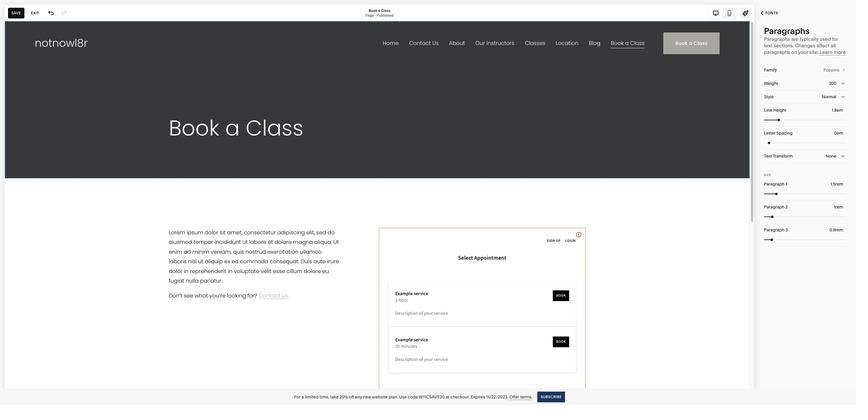 Task type: vqa. For each thing, say whether or not it's contained in the screenshot.
the middle FIELD
no



Task type: describe. For each thing, give the bounding box(es) containing it.
2
[[786, 205, 789, 210]]

class
[[381, 8, 391, 13]]

learn
[[821, 49, 833, 55]]

save
[[11, 11, 21, 15]]

page
[[366, 13, 374, 17]]

exit
[[31, 11, 39, 15]]

paragraphs for paragraphs
[[765, 26, 810, 36]]

Paragraph 1 text field
[[831, 181, 845, 188]]

subscribe
[[541, 395, 562, 399]]

time,
[[320, 395, 330, 400]]

text
[[765, 43, 773, 49]]

limited
[[305, 395, 319, 400]]

sections.
[[774, 43, 795, 49]]

offer
[[510, 395, 520, 400]]

letter spacing
[[765, 131, 793, 136]]

off
[[349, 395, 354, 400]]

none
[[826, 154, 837, 159]]

text
[[765, 154, 773, 159]]

300
[[830, 81, 837, 86]]

spacing
[[777, 131, 793, 136]]

are
[[792, 36, 799, 42]]

weight
[[765, 81, 779, 86]]

affect
[[817, 43, 830, 49]]

Paragraph 2 text field
[[835, 204, 845, 211]]

expires
[[471, 395, 486, 400]]

Letter Spacing range field
[[765, 136, 847, 150]]

learn more link
[[821, 49, 847, 55]]

poppins
[[824, 67, 841, 73]]

changes
[[796, 43, 816, 49]]

for
[[833, 36, 839, 42]]

a for for
[[302, 395, 304, 400]]

Letter Spacing text field
[[835, 130, 845, 137]]

paragraph for paragraph 1
[[765, 182, 785, 187]]

exit button
[[28, 8, 42, 18]]

fonts button
[[755, 7, 785, 20]]

your
[[799, 49, 809, 55]]

paragraph for paragraph 2
[[765, 205, 785, 210]]

family
[[765, 67, 778, 73]]

paragraph 2
[[765, 205, 789, 210]]

normal
[[823, 94, 837, 100]]

used
[[820, 36, 832, 42]]

size
[[765, 174, 772, 177]]

paragraph 3
[[765, 227, 789, 233]]

paragraph 1
[[765, 182, 788, 187]]



Task type: locate. For each thing, give the bounding box(es) containing it.
paragraph for paragraph 3
[[765, 227, 785, 233]]

1 paragraphs from the top
[[765, 26, 810, 36]]

Line Height text field
[[832, 107, 845, 114]]

fonts
[[766, 11, 779, 15]]

for
[[295, 395, 301, 400]]

1 paragraph from the top
[[765, 182, 785, 187]]

Line Height range field
[[765, 113, 847, 127]]

paragraphs
[[765, 49, 791, 55]]

Paragraph 1 range field
[[765, 187, 847, 201]]

1 vertical spatial paragraph
[[765, 205, 785, 210]]

terms.
[[521, 395, 533, 400]]

w11csave20
[[419, 395, 445, 400]]

height
[[774, 108, 787, 113]]

site.
[[810, 49, 819, 55]]

2 vertical spatial paragraph
[[765, 227, 785, 233]]

checkout.
[[451, 395, 470, 400]]

None field
[[765, 77, 847, 90], [765, 90, 847, 103], [765, 150, 847, 163], [765, 77, 847, 90], [765, 90, 847, 103], [765, 150, 847, 163]]

tab list
[[710, 8, 737, 18]]

2 paragraph from the top
[[765, 205, 785, 210]]

for a limited time, take 20% off any new website plan. use code w11csave20 at checkout. expires 11/22/2023. offer terms.
[[295, 395, 533, 400]]

a for book
[[379, 8, 381, 13]]

Paragraph 2 range field
[[765, 210, 847, 223]]

website
[[372, 395, 388, 400]]

paragraphs for paragraphs are typically used for text sections. changes affect all paragraphs on your site.
[[765, 36, 791, 42]]

paragraph
[[765, 182, 785, 187], [765, 205, 785, 210], [765, 227, 785, 233]]

at
[[446, 395, 450, 400]]

paragraph left 3
[[765, 227, 785, 233]]

transform
[[774, 154, 793, 159]]

on
[[792, 49, 798, 55]]

a inside book a class page · published
[[379, 8, 381, 13]]

book
[[369, 8, 378, 13]]

Paragraph 3 text field
[[830, 227, 845, 233]]

plan.
[[389, 395, 399, 400]]

subscribe button
[[538, 392, 566, 403]]

use
[[400, 395, 407, 400]]

offer terms. link
[[510, 395, 533, 400]]

new
[[363, 395, 372, 400]]

line
[[765, 108, 773, 113]]

text transform
[[765, 154, 793, 159]]

a right book
[[379, 8, 381, 13]]

0 horizontal spatial a
[[302, 395, 304, 400]]

20%
[[340, 395, 348, 400]]

·
[[375, 13, 376, 17]]

book a class page · published
[[366, 8, 394, 17]]

2 paragraphs from the top
[[765, 36, 791, 42]]

a right for on the bottom
[[302, 395, 304, 400]]

any
[[355, 395, 362, 400]]

take
[[331, 395, 339, 400]]

11/22/2023.
[[487, 395, 509, 400]]

all
[[831, 43, 837, 49]]

a
[[379, 8, 381, 13], [302, 395, 304, 400]]

save button
[[8, 8, 24, 18]]

letter
[[765, 131, 776, 136]]

typically
[[800, 36, 819, 42]]

1
[[786, 182, 788, 187]]

code
[[408, 395, 418, 400]]

paragraph down "size" at the right top
[[765, 182, 785, 187]]

1 vertical spatial a
[[302, 395, 304, 400]]

paragraph left 2
[[765, 205, 785, 210]]

3 paragraph from the top
[[765, 227, 785, 233]]

Paragraph 3 range field
[[765, 233, 847, 246]]

more
[[835, 49, 847, 55]]

learn more
[[821, 49, 847, 55]]

3
[[786, 227, 789, 233]]

1 horizontal spatial a
[[379, 8, 381, 13]]

paragraphs inside paragraphs are typically used for text sections. changes affect all paragraphs on your site.
[[765, 36, 791, 42]]

paragraphs
[[765, 26, 810, 36], [765, 36, 791, 42]]

0 vertical spatial paragraph
[[765, 182, 785, 187]]

published
[[377, 13, 394, 17]]

0 vertical spatial a
[[379, 8, 381, 13]]

paragraphs are typically used for text sections. changes affect all paragraphs on your site.
[[765, 36, 839, 55]]

style
[[765, 94, 774, 100]]

line height
[[765, 108, 787, 113]]



